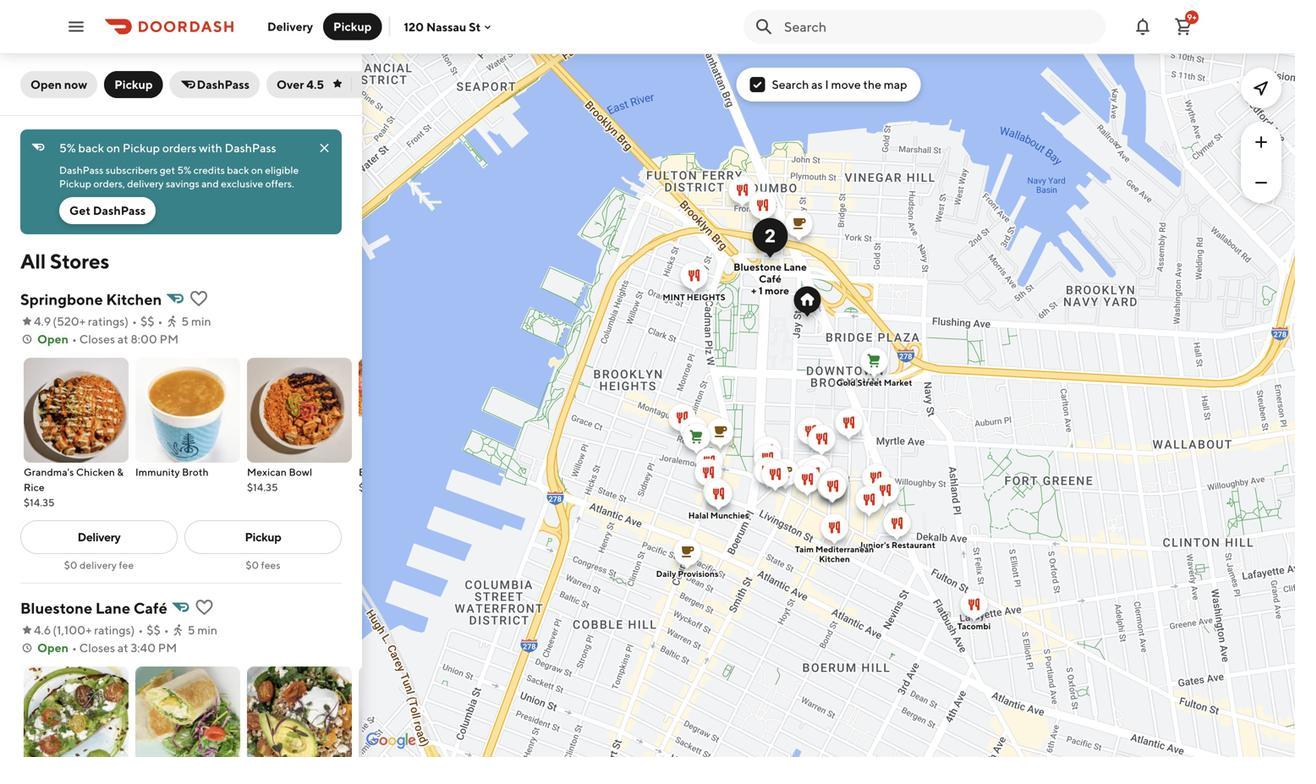 Task type: vqa. For each thing, say whether or not it's contained in the screenshot.
PM to the bottom
yes



Task type: describe. For each thing, give the bounding box(es) containing it.
open now
[[30, 77, 87, 91]]

all stores
[[20, 249, 109, 273]]

zoom out image
[[1252, 173, 1272, 193]]

with
[[199, 141, 222, 155]]

get dashpass button
[[59, 197, 156, 224]]

dashpass up exclusive on the top left of the page
[[225, 141, 276, 155]]

avocado smash image
[[24, 667, 129, 758]]

back inside dashpass subscribers get 5% credits back on eligible pickup orders, delivery savings and exclusive offers.
[[227, 164, 249, 176]]

over
[[277, 77, 304, 91]]

pickup for bottom pickup button
[[114, 77, 153, 91]]

0 horizontal spatial 5%
[[59, 141, 76, 155]]

) for lane
[[131, 623, 135, 637]]

pickup up subscribers
[[123, 141, 160, 155]]

pickup link
[[185, 521, 342, 554]]

120
[[404, 20, 424, 34]]

average rating of 4.6 out of 5 element
[[20, 622, 51, 639]]

fee
[[119, 560, 134, 571]]

orders
[[162, 141, 197, 155]]

9+
[[1188, 12, 1198, 22]]

over 4.5 button
[[267, 71, 379, 98]]

520+
[[57, 314, 86, 328]]

recenter the map image
[[1252, 78, 1272, 98]]

stores
[[50, 249, 109, 273]]

grandma's chicken & rice image
[[24, 358, 129, 463]]

nassau
[[427, 20, 467, 34]]

1,100+
[[57, 623, 92, 637]]

5 for bluestone lane café
[[188, 623, 195, 637]]

$0 for delivery
[[64, 560, 77, 571]]

orders,
[[93, 178, 125, 190]]

immunity broth image
[[135, 358, 240, 463]]

1 items, open order cart image
[[1174, 17, 1194, 37]]

delivery link
[[20, 521, 178, 554]]

savings
[[166, 178, 200, 190]]

subscribers
[[106, 164, 158, 176]]

bluestone lane café
[[20, 599, 168, 618]]

click to add this store to your saved list image
[[194, 598, 215, 618]]

mexican bowl $14.35
[[247, 466, 313, 493]]

mexican bowl image
[[247, 358, 352, 463]]

credits
[[194, 164, 225, 176]]

pickup for pickup link
[[245, 530, 281, 544]]

closes for bluestone
[[79, 641, 115, 655]]

springbone kitchen
[[20, 290, 162, 309]]

( 520+ ratings )
[[53, 314, 129, 328]]

closes for springbone
[[79, 332, 115, 346]]

fees
[[261, 560, 281, 571]]

5% inside dashpass subscribers get 5% credits back on eligible pickup orders, delivery savings and exclusive offers.
[[177, 164, 192, 176]]

eligible
[[265, 164, 299, 176]]

powered by google image
[[367, 733, 416, 750]]

get
[[69, 204, 91, 218]]

open menu image
[[66, 17, 86, 37]]

athletes burrito image
[[135, 667, 240, 758]]

now
[[64, 77, 87, 91]]

i
[[826, 77, 829, 91]]

• down 1,100+
[[72, 641, 77, 655]]

dashpass inside dashpass subscribers get 5% credits back on eligible pickup orders, delivery savings and exclusive offers.
[[59, 164, 104, 176]]

delivery for delivery link
[[78, 530, 121, 544]]

5 for springbone kitchen
[[181, 314, 189, 328]]

click to add this store to your saved list image
[[189, 289, 209, 309]]

$14.35 inside grandma's chicken & rice $14.35
[[24, 497, 55, 509]]

delivery for 'delivery' button
[[267, 19, 313, 33]]

exclusive
[[221, 178, 263, 190]]

grandma's
[[24, 466, 74, 478]]

• up open • closes at 8:00 pm
[[158, 314, 163, 328]]

delivery button
[[257, 13, 323, 40]]

the
[[864, 77, 882, 91]]

all
[[20, 249, 46, 273]]

pickup inside dashpass subscribers get 5% credits back on eligible pickup orders, delivery savings and exclusive offers.
[[59, 178, 91, 190]]

delivery inside dashpass subscribers get 5% credits back on eligible pickup orders, delivery savings and exclusive offers.
[[127, 178, 164, 190]]

dashpass subscribers get 5% credits back on eligible pickup orders, delivery savings and exclusive offers.
[[59, 164, 301, 190]]

$0 delivery fee
[[64, 560, 134, 571]]

$$ for springbone kitchen
[[140, 314, 154, 328]]

( for springbone
[[53, 314, 57, 328]]

Store search: begin typing to search for stores available on DoorDash text field
[[785, 17, 1096, 36]]

$0 fees
[[246, 560, 281, 571]]

) for kitchen
[[125, 314, 129, 328]]

• $$ for bluestone lane café
[[138, 623, 161, 637]]

get
[[160, 164, 175, 176]]

ratings for lane
[[94, 623, 131, 637]]

0 vertical spatial back
[[78, 141, 104, 155]]

open inside button
[[30, 77, 62, 91]]

search as i move the map
[[772, 77, 908, 91]]

( 1,100+ ratings )
[[53, 623, 135, 637]]

pickup for the rightmost pickup button
[[334, 19, 372, 33]]

$$ for bluestone lane café
[[147, 623, 161, 637]]



Task type: locate. For each thing, give the bounding box(es) containing it.
over 4.5
[[277, 77, 324, 91]]

5 min down click to add this store to your saved list icon
[[188, 623, 218, 637]]

open • closes at 8:00 pm
[[37, 332, 179, 346]]

0 vertical spatial ratings
[[88, 314, 125, 328]]

springbone
[[20, 290, 103, 309]]

offers.
[[266, 178, 294, 190]]

Search as I move the map checkbox
[[750, 77, 766, 92]]

at left 3:40
[[118, 641, 128, 655]]

0 vertical spatial )
[[125, 314, 129, 328]]

1 horizontal spatial back
[[227, 164, 249, 176]]

1 vertical spatial 5%
[[177, 164, 192, 176]]

café
[[759, 273, 782, 285], [759, 273, 782, 285], [134, 599, 168, 618]]

0 vertical spatial • $$
[[132, 314, 154, 328]]

0 vertical spatial open
[[30, 77, 62, 91]]

0 vertical spatial delivery
[[267, 19, 313, 33]]

0 horizontal spatial delivery
[[80, 560, 117, 571]]

ratings up open • closes at 3:40 pm
[[94, 623, 131, 637]]

5%
[[59, 141, 76, 155], [177, 164, 192, 176]]

$14.35 inside mexican bowl $14.35
[[247, 482, 278, 493]]

dashpass up with
[[197, 77, 250, 91]]

tacombi
[[958, 622, 991, 631], [958, 622, 991, 631]]

grandma's chicken & rice $14.35
[[24, 466, 124, 509]]

5% back on pickup orders with dashpass
[[59, 141, 276, 155]]

open now button
[[20, 71, 98, 98]]

120 nassau st button
[[404, 20, 495, 34]]

1 vertical spatial $$
[[147, 623, 161, 637]]

average rating of 4.9 out of 5 element
[[20, 313, 51, 330]]

gold street market
[[837, 378, 913, 388], [837, 378, 913, 388]]

at left 8:00
[[118, 332, 128, 346]]

own
[[409, 466, 432, 478]]

1 vertical spatial back
[[227, 164, 249, 176]]

1 horizontal spatial on
[[251, 164, 263, 176]]

$14.35 down mexican
[[247, 482, 278, 493]]

2 vertical spatial open
[[37, 641, 69, 655]]

8:00
[[131, 332, 157, 346]]

open down 4.9
[[37, 332, 69, 346]]

1 vertical spatial min
[[197, 623, 218, 637]]

$0 down delivery link
[[64, 560, 77, 571]]

pm right 8:00
[[160, 332, 179, 346]]

gold
[[837, 378, 856, 388], [837, 378, 856, 388]]

4.9
[[34, 314, 51, 328]]

5% down open now button
[[59, 141, 76, 155]]

2 ( from the top
[[53, 623, 57, 637]]

$0 left the fees
[[246, 560, 259, 571]]

on up exclusive on the top left of the page
[[251, 164, 263, 176]]

1 vertical spatial • $$
[[138, 623, 161, 637]]

0 vertical spatial 5
[[181, 314, 189, 328]]

4.6
[[34, 623, 51, 637]]

1 vertical spatial 5 min
[[188, 623, 218, 637]]

( right 4.6
[[53, 623, 57, 637]]

dashpass inside button
[[93, 204, 146, 218]]

min
[[191, 314, 211, 328], [197, 623, 218, 637]]

as
[[812, 77, 823, 91]]

0 vertical spatial pm
[[160, 332, 179, 346]]

pickup button
[[323, 13, 382, 40], [104, 71, 163, 98]]

pickup up $0 fees
[[245, 530, 281, 544]]

delivery up the $0 delivery fee
[[78, 530, 121, 544]]

$14.35 down rice
[[24, 497, 55, 509]]

1 vertical spatial pickup button
[[104, 71, 163, 98]]

min down click to add this store to your saved list image
[[191, 314, 211, 328]]

dashpass up the orders,
[[59, 164, 104, 176]]

0 vertical spatial on
[[106, 141, 120, 155]]

min for springbone kitchen
[[191, 314, 211, 328]]

1 vertical spatial closes
[[79, 641, 115, 655]]

pickup up get
[[59, 178, 91, 190]]

provisions
[[678, 569, 719, 579], [678, 569, 719, 579]]

search
[[772, 77, 810, 91]]

1 at from the top
[[118, 332, 128, 346]]

at
[[118, 332, 128, 346], [118, 641, 128, 655]]

1 horizontal spatial delivery
[[267, 19, 313, 33]]

1 ( from the top
[[53, 314, 57, 328]]

delivery
[[267, 19, 313, 33], [78, 530, 121, 544]]

immunity
[[135, 466, 180, 478]]

on up subscribers
[[106, 141, 120, 155]]

at for kitchen
[[118, 332, 128, 346]]

• $$ for springbone kitchen
[[132, 314, 154, 328]]

• up open • closes at 3:40 pm
[[164, 623, 169, 637]]

delivery up over
[[267, 19, 313, 33]]

+
[[752, 285, 757, 297], [752, 285, 757, 297]]

$13.30
[[359, 482, 390, 493]]

5 down click to add this store to your saved list image
[[181, 314, 189, 328]]

• down 520+
[[72, 332, 77, 346]]

2 closes from the top
[[79, 641, 115, 655]]

zoom in image
[[1252, 132, 1272, 152]]

build your own $13.30
[[359, 466, 432, 493]]

halal munchies
[[689, 511, 749, 521], [689, 511, 749, 521]]

( right 4.9
[[53, 314, 57, 328]]

immunity broth
[[135, 466, 209, 478]]

your
[[386, 466, 407, 478]]

1 vertical spatial (
[[53, 623, 57, 637]]

1 horizontal spatial 5%
[[177, 164, 192, 176]]

delivery inside 'delivery' button
[[267, 19, 313, 33]]

1 horizontal spatial $0
[[246, 560, 259, 571]]

1 vertical spatial delivery
[[80, 560, 117, 571]]

0 vertical spatial pickup button
[[323, 13, 382, 40]]

closes down ( 520+ ratings ) at top
[[79, 332, 115, 346]]

1 horizontal spatial $14.35
[[247, 482, 278, 493]]

junior's
[[859, 540, 890, 550], [859, 540, 890, 550]]

map
[[884, 77, 908, 91]]

delivery down subscribers
[[127, 178, 164, 190]]

$$ up 8:00
[[140, 314, 154, 328]]

delivery inside delivery link
[[78, 530, 121, 544]]

$0
[[64, 560, 77, 571], [246, 560, 259, 571]]

rice
[[24, 482, 45, 493]]

daily provisions
[[657, 569, 719, 579], [657, 569, 719, 579]]

dashpass inside button
[[197, 77, 250, 91]]

1 horizontal spatial pickup button
[[323, 13, 382, 40]]

street
[[858, 378, 883, 388], [858, 378, 883, 388]]

2 at from the top
[[118, 641, 128, 655]]

0 horizontal spatial pickup button
[[104, 71, 163, 98]]

build
[[359, 466, 384, 478]]

open • closes at 3:40 pm
[[37, 641, 177, 655]]

kitchen
[[106, 290, 162, 309], [820, 554, 851, 564], [820, 554, 851, 564]]

0 vertical spatial closes
[[79, 332, 115, 346]]

at for lane
[[118, 641, 128, 655]]

pickup button left 120
[[323, 13, 382, 40]]

more
[[765, 285, 790, 297], [765, 285, 790, 297]]

• up 8:00
[[132, 314, 137, 328]]

mint
[[663, 292, 686, 302], [663, 292, 686, 302]]

junior's restaurant
[[859, 540, 936, 550], [859, 540, 936, 550]]

dashpass button
[[170, 71, 260, 98]]

1 closes from the top
[[79, 332, 115, 346]]

5 min
[[181, 314, 211, 328], [188, 623, 218, 637]]

• $$ up 3:40
[[138, 623, 161, 637]]

2 $0 from the left
[[246, 560, 259, 571]]

map region
[[247, 0, 1296, 758]]

1 vertical spatial open
[[37, 332, 69, 346]]

open for springbone
[[37, 332, 69, 346]]

&
[[117, 466, 124, 478]]

ratings up open • closes at 8:00 pm
[[88, 314, 125, 328]]

chicken
[[76, 466, 115, 478]]

• $$ up 8:00
[[132, 314, 154, 328]]

1 vertical spatial delivery
[[78, 530, 121, 544]]

min down click to add this store to your saved list icon
[[197, 623, 218, 637]]

0 vertical spatial 5%
[[59, 141, 76, 155]]

1 horizontal spatial delivery
[[127, 178, 164, 190]]

pickup button right now
[[104, 71, 163, 98]]

0 vertical spatial min
[[191, 314, 211, 328]]

0 vertical spatial $$
[[140, 314, 154, 328]]

$0 for pickup
[[246, 560, 259, 571]]

and
[[202, 178, 219, 190]]

mexican
[[247, 466, 287, 478]]

immunity broth button
[[135, 358, 240, 480]]

back up the orders,
[[78, 141, 104, 155]]

) up open • closes at 8:00 pm
[[125, 314, 129, 328]]

pm right 3:40
[[158, 641, 177, 655]]

dashpass down the orders,
[[93, 204, 146, 218]]

ratings for kitchen
[[88, 314, 125, 328]]

bowl
[[289, 466, 313, 478]]

pm for bluestone lane café
[[158, 641, 177, 655]]

) up 3:40
[[131, 623, 135, 637]]

broth
[[182, 466, 209, 478]]

1 vertical spatial 5
[[188, 623, 195, 637]]

delivery
[[127, 178, 164, 190], [80, 560, 117, 571]]

0 vertical spatial (
[[53, 314, 57, 328]]

)
[[125, 314, 129, 328], [131, 623, 135, 637]]

closes down the ( 1,100+ ratings )
[[79, 641, 115, 655]]

0 horizontal spatial $0
[[64, 560, 77, 571]]

1 vertical spatial )
[[131, 623, 135, 637]]

min for bluestone lane café
[[197, 623, 218, 637]]

open left now
[[30, 77, 62, 91]]

back up exclusive on the top left of the page
[[227, 164, 249, 176]]

0 horizontal spatial back
[[78, 141, 104, 155]]

5 down click to add this store to your saved list icon
[[188, 623, 195, 637]]

mediterranean
[[816, 545, 875, 554], [816, 545, 875, 554]]

pickup left 120
[[334, 19, 372, 33]]

ratings
[[88, 314, 125, 328], [94, 623, 131, 637]]

0 vertical spatial at
[[118, 332, 128, 346]]

0 vertical spatial delivery
[[127, 178, 164, 190]]

pm for springbone kitchen
[[160, 332, 179, 346]]

0 horizontal spatial delivery
[[78, 530, 121, 544]]

1 vertical spatial at
[[118, 641, 128, 655]]

1 horizontal spatial )
[[131, 623, 135, 637]]

1 vertical spatial $14.35
[[24, 497, 55, 509]]

0 vertical spatial 5 min
[[181, 314, 211, 328]]

breakfast bowl image
[[247, 667, 352, 758]]

( for bluestone
[[53, 623, 57, 637]]

5 min for bluestone lane café
[[188, 623, 218, 637]]

$$ up 3:40
[[147, 623, 161, 637]]

get dashpass
[[69, 204, 146, 218]]

1 vertical spatial on
[[251, 164, 263, 176]]

1 vertical spatial ratings
[[94, 623, 131, 637]]

0 horizontal spatial on
[[106, 141, 120, 155]]

5 min for springbone kitchen
[[181, 314, 211, 328]]

• up 3:40
[[138, 623, 143, 637]]

halal
[[689, 511, 709, 521], [689, 511, 709, 521]]

0 horizontal spatial )
[[125, 314, 129, 328]]

3:40
[[131, 641, 156, 655]]

dashpass
[[197, 77, 250, 91], [225, 141, 276, 155], [59, 164, 104, 176], [93, 204, 146, 218]]

1 vertical spatial pm
[[158, 641, 177, 655]]

on inside dashpass subscribers get 5% credits back on eligible pickup orders, delivery savings and exclusive offers.
[[251, 164, 263, 176]]

•
[[132, 314, 137, 328], [158, 314, 163, 328], [72, 332, 77, 346], [138, 623, 143, 637], [164, 623, 169, 637], [72, 641, 77, 655]]

open for bluestone
[[37, 641, 69, 655]]

pickup
[[334, 19, 372, 33], [114, 77, 153, 91], [123, 141, 160, 155], [59, 178, 91, 190], [245, 530, 281, 544]]

5 min down click to add this store to your saved list image
[[181, 314, 211, 328]]

delivery down delivery link
[[80, 560, 117, 571]]

9+ button
[[1167, 10, 1201, 44]]

(
[[53, 314, 57, 328], [53, 623, 57, 637]]

notification bell image
[[1133, 17, 1154, 37]]

taim mediterranean kitchen
[[795, 545, 875, 564], [795, 545, 875, 564]]

1 $0 from the left
[[64, 560, 77, 571]]

open down 4.6
[[37, 641, 69, 655]]

120 nassau st
[[404, 20, 481, 34]]

1
[[759, 285, 763, 297], [759, 285, 763, 297]]

heights
[[687, 292, 726, 302], [687, 292, 726, 302]]

move
[[832, 77, 861, 91]]

pickup right now
[[114, 77, 153, 91]]

0 horizontal spatial $14.35
[[24, 497, 55, 509]]

5% up savings at the left
[[177, 164, 192, 176]]

lane
[[784, 261, 807, 273], [784, 261, 807, 273], [96, 599, 130, 618]]

0 vertical spatial $14.35
[[247, 482, 278, 493]]

4.5
[[307, 77, 324, 91]]

mint heights
[[663, 292, 726, 302], [663, 292, 726, 302]]

st
[[469, 20, 481, 34]]

open
[[30, 77, 62, 91], [37, 332, 69, 346], [37, 641, 69, 655]]



